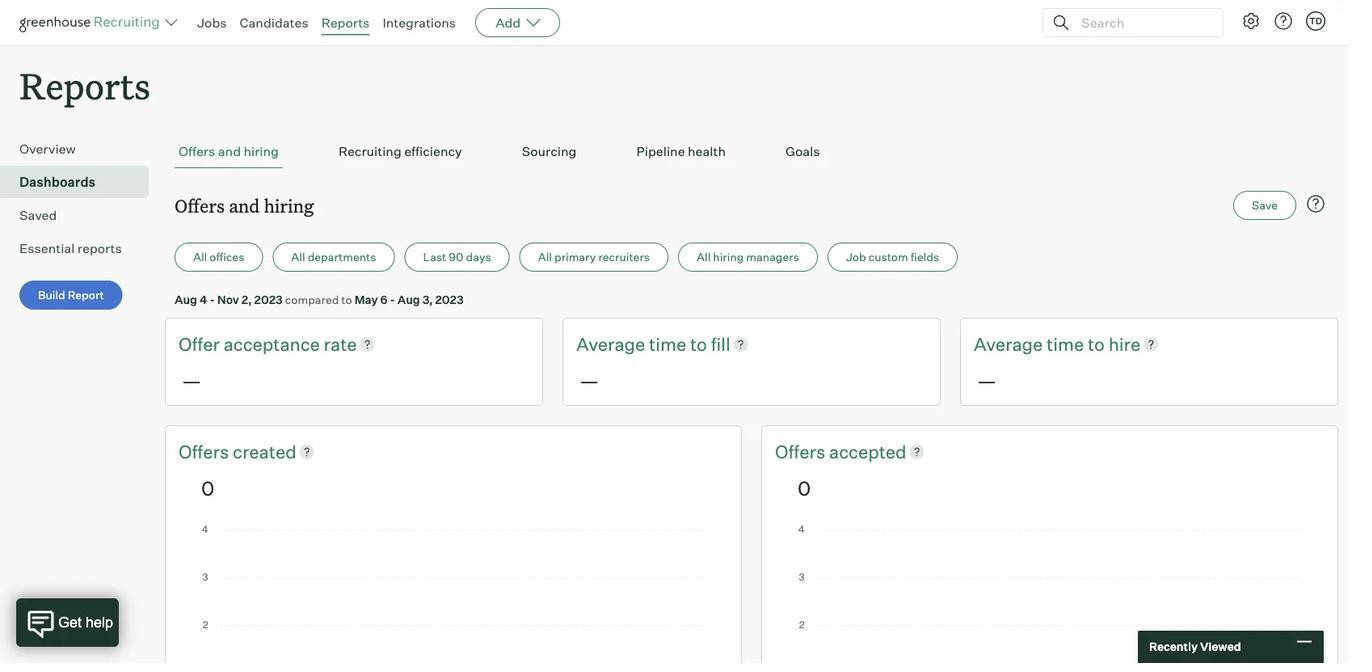 Task type: vqa. For each thing, say whether or not it's contained in the screenshot.
efficiency
yes



Task type: describe. For each thing, give the bounding box(es) containing it.
0 for accepted
[[798, 476, 811, 500]]

to for fill
[[691, 333, 707, 355]]

sourcing
[[522, 143, 577, 159]]

all departments
[[291, 250, 376, 264]]

all departments button
[[273, 243, 395, 272]]

2 2023 from the left
[[435, 292, 464, 307]]

configure image
[[1242, 11, 1262, 31]]

candidates link
[[240, 15, 309, 31]]

created
[[233, 440, 297, 463]]

custom
[[869, 250, 909, 264]]

essential
[[19, 240, 75, 257]]

td button
[[1307, 11, 1326, 31]]

viewed
[[1201, 640, 1242, 654]]

dashboards
[[19, 174, 95, 190]]

offer link
[[179, 332, 224, 357]]

1 vertical spatial reports
[[19, 61, 151, 109]]

fill link
[[711, 332, 731, 357]]

add
[[496, 15, 521, 31]]

candidates
[[240, 15, 309, 31]]

1 — from the left
[[182, 368, 201, 393]]

recruiting
[[339, 143, 402, 159]]

average link for fill
[[577, 332, 649, 357]]

save
[[1253, 198, 1278, 212]]

overview link
[[19, 139, 142, 159]]

health
[[688, 143, 726, 159]]

integrations link
[[383, 15, 456, 31]]

pipeline health button
[[633, 135, 730, 168]]

compared
[[285, 292, 339, 307]]

1 2023 from the left
[[254, 292, 283, 307]]

and inside button
[[218, 143, 241, 159]]

overview
[[19, 141, 76, 157]]

2 - from the left
[[390, 292, 395, 307]]

pipeline health
[[637, 143, 726, 159]]

1 aug from the left
[[175, 292, 197, 307]]

reports link
[[322, 15, 370, 31]]

goals button
[[782, 135, 824, 168]]

departments
[[308, 250, 376, 264]]

recently
[[1150, 640, 1198, 654]]

nov
[[217, 292, 239, 307]]

all hiring managers button
[[678, 243, 818, 272]]

pipeline
[[637, 143, 685, 159]]

xychart image for accepted
[[798, 525, 1303, 663]]

saved
[[19, 207, 57, 223]]

xychart image for created
[[201, 525, 706, 663]]

all offices button
[[175, 243, 263, 272]]

faq image
[[1307, 194, 1326, 214]]

sourcing button
[[518, 135, 581, 168]]

accepted link
[[830, 439, 907, 464]]

offers and hiring button
[[175, 135, 283, 168]]

acceptance link
[[224, 332, 324, 357]]

managers
[[747, 250, 800, 264]]

Search text field
[[1078, 11, 1209, 34]]

job custom fields button
[[828, 243, 958, 272]]

created link
[[233, 439, 297, 464]]

jobs link
[[197, 15, 227, 31]]

2 aug from the left
[[398, 292, 420, 307]]

to link for fill
[[691, 332, 711, 357]]

hiring inside tab list
[[244, 143, 279, 159]]

last 90 days
[[423, 250, 491, 264]]

0 horizontal spatial to
[[342, 292, 352, 307]]



Task type: locate. For each thing, give the bounding box(es) containing it.
0 horizontal spatial average
[[577, 333, 646, 355]]

1 horizontal spatial aug
[[398, 292, 420, 307]]

1 vertical spatial offers and hiring
[[175, 193, 314, 217]]

1 all from the left
[[193, 250, 207, 264]]

2023
[[254, 292, 283, 307], [435, 292, 464, 307]]

fill
[[711, 333, 731, 355]]

saved link
[[19, 206, 142, 225]]

0 vertical spatial reports
[[322, 15, 370, 31]]

1 horizontal spatial 0
[[798, 476, 811, 500]]

all for all primary recruiters
[[538, 250, 552, 264]]

build
[[38, 288, 65, 302]]

0 vertical spatial hiring
[[244, 143, 279, 159]]

all offices
[[193, 250, 245, 264]]

recruiting efficiency button
[[335, 135, 466, 168]]

time link left the hire link
[[1047, 332, 1088, 357]]

all left primary
[[538, 250, 552, 264]]

1 horizontal spatial time link
[[1047, 332, 1088, 357]]

1 0 from the left
[[201, 476, 214, 500]]

2 horizontal spatial to
[[1088, 333, 1105, 355]]

tab list
[[175, 135, 1329, 168]]

1 horizontal spatial reports
[[322, 15, 370, 31]]

1 horizontal spatial average
[[974, 333, 1043, 355]]

hire link
[[1109, 332, 1141, 357]]

6
[[381, 292, 388, 307]]

1 offers link from the left
[[179, 439, 233, 464]]

all primary recruiters
[[538, 250, 650, 264]]

essential reports link
[[19, 239, 142, 258]]

offices
[[210, 250, 245, 264]]

0 horizontal spatial average link
[[577, 332, 649, 357]]

primary
[[555, 250, 596, 264]]

efficiency
[[404, 143, 462, 159]]

build report button
[[19, 281, 123, 310]]

0 horizontal spatial —
[[182, 368, 201, 393]]

2,
[[242, 292, 252, 307]]

dashboards link
[[19, 172, 142, 192]]

average link for hire
[[974, 332, 1047, 357]]

all left offices
[[193, 250, 207, 264]]

0 for created
[[201, 476, 214, 500]]

all primary recruiters button
[[520, 243, 669, 272]]

aug
[[175, 292, 197, 307], [398, 292, 420, 307]]

2 offers link from the left
[[776, 439, 830, 464]]

aug 4 - nov 2, 2023 compared to may 6 - aug 3, 2023
[[175, 292, 464, 307]]

— for hire
[[978, 368, 997, 393]]

recently viewed
[[1150, 640, 1242, 654]]

offers link for created
[[179, 439, 233, 464]]

0 horizontal spatial to link
[[691, 332, 711, 357]]

0 vertical spatial offers and hiring
[[179, 143, 279, 159]]

2 xychart image from the left
[[798, 525, 1303, 663]]

1 average from the left
[[577, 333, 646, 355]]

-
[[210, 292, 215, 307], [390, 292, 395, 307]]

0
[[201, 476, 214, 500], [798, 476, 811, 500]]

average time to for fill
[[577, 333, 711, 355]]

reports right 'candidates'
[[322, 15, 370, 31]]

— for fill
[[580, 368, 599, 393]]

2 time from the left
[[1047, 333, 1085, 355]]

last 90 days button
[[405, 243, 510, 272]]

rate link
[[324, 332, 357, 357]]

—
[[182, 368, 201, 393], [580, 368, 599, 393], [978, 368, 997, 393]]

build report
[[38, 288, 104, 302]]

average time to
[[577, 333, 711, 355], [974, 333, 1109, 355]]

0 horizontal spatial reports
[[19, 61, 151, 109]]

all for all offices
[[193, 250, 207, 264]]

2 time link from the left
[[1047, 332, 1088, 357]]

0 horizontal spatial time link
[[649, 332, 691, 357]]

1 average time to from the left
[[577, 333, 711, 355]]

time left hire
[[1047, 333, 1085, 355]]

2023 right 2,
[[254, 292, 283, 307]]

1 horizontal spatial time
[[1047, 333, 1085, 355]]

time for hire
[[1047, 333, 1085, 355]]

average time to for hire
[[974, 333, 1109, 355]]

to link for hire
[[1088, 332, 1109, 357]]

average
[[577, 333, 646, 355], [974, 333, 1043, 355]]

1 horizontal spatial 2023
[[435, 292, 464, 307]]

4 all from the left
[[697, 250, 711, 264]]

jobs
[[197, 15, 227, 31]]

add button
[[476, 8, 561, 37]]

0 horizontal spatial offers link
[[179, 439, 233, 464]]

offers link for accepted
[[776, 439, 830, 464]]

acceptance
[[224, 333, 320, 355]]

2 vertical spatial hiring
[[713, 250, 744, 264]]

1 horizontal spatial offers link
[[776, 439, 830, 464]]

1 horizontal spatial —
[[580, 368, 599, 393]]

time link
[[649, 332, 691, 357], [1047, 332, 1088, 357]]

0 horizontal spatial aug
[[175, 292, 197, 307]]

1 horizontal spatial xychart image
[[798, 525, 1303, 663]]

time left fill
[[649, 333, 687, 355]]

to left hire
[[1088, 333, 1105, 355]]

time link for hire
[[1047, 332, 1088, 357]]

and
[[218, 143, 241, 159], [229, 193, 260, 217]]

goals
[[786, 143, 820, 159]]

offers link
[[179, 439, 233, 464], [776, 439, 830, 464]]

- right the 4
[[210, 292, 215, 307]]

offer
[[179, 333, 220, 355]]

reports
[[322, 15, 370, 31], [19, 61, 151, 109]]

td
[[1310, 15, 1323, 26]]

2 average time to from the left
[[974, 333, 1109, 355]]

2 horizontal spatial —
[[978, 368, 997, 393]]

0 horizontal spatial 0
[[201, 476, 214, 500]]

4
[[200, 292, 207, 307]]

all for all hiring managers
[[697, 250, 711, 264]]

recruiters
[[599, 250, 650, 264]]

- right 6
[[390, 292, 395, 307]]

report
[[68, 288, 104, 302]]

3 — from the left
[[978, 368, 997, 393]]

job
[[847, 250, 867, 264]]

time link left fill link at the right
[[649, 332, 691, 357]]

0 horizontal spatial xychart image
[[201, 525, 706, 663]]

reports down 'greenhouse recruiting' image
[[19, 61, 151, 109]]

all inside button
[[291, 250, 305, 264]]

to left fill
[[691, 333, 707, 355]]

1 time link from the left
[[649, 332, 691, 357]]

offers and hiring inside 'offers and hiring' button
[[179, 143, 279, 159]]

0 horizontal spatial 2023
[[254, 292, 283, 307]]

job custom fields
[[847, 250, 940, 264]]

2 — from the left
[[580, 368, 599, 393]]

offers and hiring
[[179, 143, 279, 159], [175, 193, 314, 217]]

greenhouse recruiting image
[[19, 13, 165, 32]]

aug left 3,
[[398, 292, 420, 307]]

hire
[[1109, 333, 1141, 355]]

2 0 from the left
[[798, 476, 811, 500]]

aug left the 4
[[175, 292, 197, 307]]

2 all from the left
[[291, 250, 305, 264]]

2 average from the left
[[974, 333, 1043, 355]]

essential reports
[[19, 240, 122, 257]]

days
[[466, 250, 491, 264]]

3 all from the left
[[538, 250, 552, 264]]

1 vertical spatial hiring
[[264, 193, 314, 217]]

1 horizontal spatial -
[[390, 292, 395, 307]]

may
[[355, 292, 378, 307]]

integrations
[[383, 15, 456, 31]]

offers inside button
[[179, 143, 215, 159]]

1 horizontal spatial average link
[[974, 332, 1047, 357]]

1 - from the left
[[210, 292, 215, 307]]

all for all departments
[[291, 250, 305, 264]]

reports
[[77, 240, 122, 257]]

1 xychart image from the left
[[201, 525, 706, 663]]

time
[[649, 333, 687, 355], [1047, 333, 1085, 355]]

to left may
[[342, 292, 352, 307]]

fields
[[911, 250, 940, 264]]

accepted
[[830, 440, 907, 463]]

time link for fill
[[649, 332, 691, 357]]

1 horizontal spatial to
[[691, 333, 707, 355]]

offer acceptance
[[179, 333, 324, 355]]

1 time from the left
[[649, 333, 687, 355]]

td button
[[1304, 8, 1329, 34]]

all left departments
[[291, 250, 305, 264]]

last
[[423, 250, 447, 264]]

time for fill
[[649, 333, 687, 355]]

1 vertical spatial and
[[229, 193, 260, 217]]

1 to link from the left
[[691, 332, 711, 357]]

2 average link from the left
[[974, 332, 1047, 357]]

recruiting efficiency
[[339, 143, 462, 159]]

90
[[449, 250, 464, 264]]

1 horizontal spatial average time to
[[974, 333, 1109, 355]]

0 vertical spatial and
[[218, 143, 241, 159]]

0 horizontal spatial -
[[210, 292, 215, 307]]

all hiring managers
[[697, 250, 800, 264]]

3,
[[423, 292, 433, 307]]

1 average link from the left
[[577, 332, 649, 357]]

xychart image
[[201, 525, 706, 663], [798, 525, 1303, 663]]

to link
[[691, 332, 711, 357], [1088, 332, 1109, 357]]

all
[[193, 250, 207, 264], [291, 250, 305, 264], [538, 250, 552, 264], [697, 250, 711, 264]]

rate
[[324, 333, 357, 355]]

2023 right 3,
[[435, 292, 464, 307]]

average link
[[577, 332, 649, 357], [974, 332, 1047, 357]]

average for fill
[[577, 333, 646, 355]]

0 horizontal spatial average time to
[[577, 333, 711, 355]]

to for hire
[[1088, 333, 1105, 355]]

0 horizontal spatial time
[[649, 333, 687, 355]]

save button
[[1234, 191, 1297, 220]]

1 horizontal spatial to link
[[1088, 332, 1109, 357]]

2 to link from the left
[[1088, 332, 1109, 357]]

tab list containing offers and hiring
[[175, 135, 1329, 168]]

all left managers
[[697, 250, 711, 264]]

average for hire
[[974, 333, 1043, 355]]

hiring
[[244, 143, 279, 159], [264, 193, 314, 217], [713, 250, 744, 264]]



